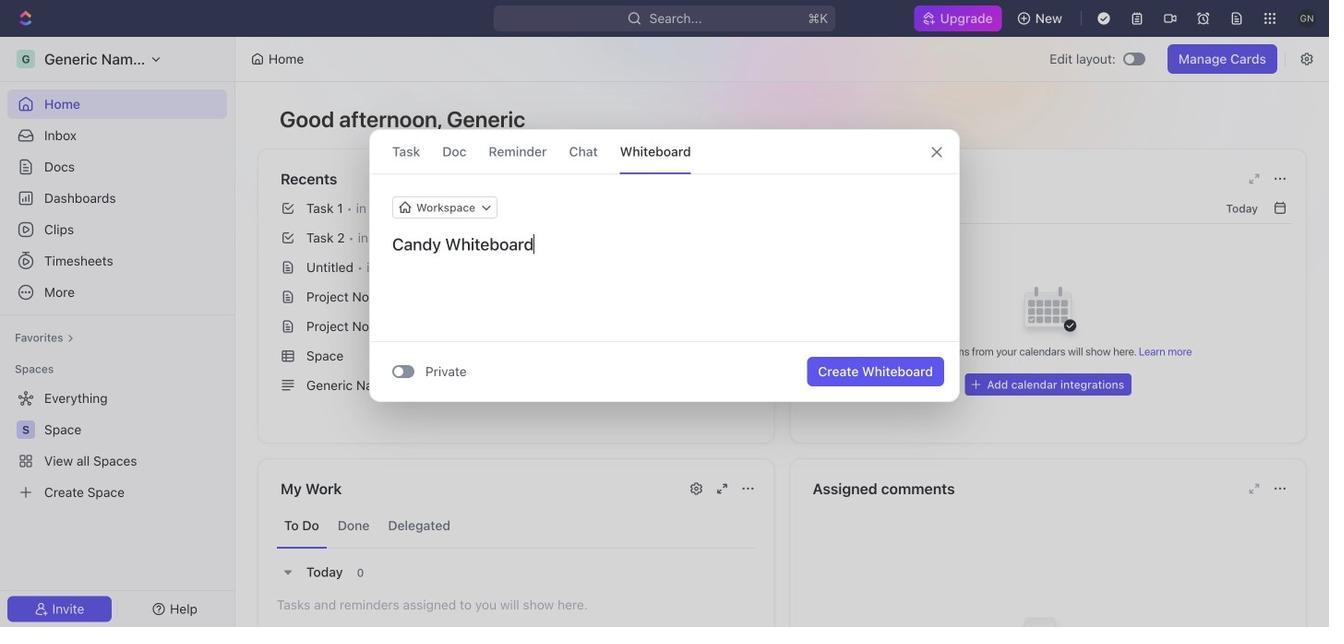 Task type: locate. For each thing, give the bounding box(es) containing it.
Name this Whiteboard... field
[[370, 234, 959, 256]]

dialog
[[369, 129, 960, 403]]

tab list
[[277, 504, 756, 549]]

tree
[[7, 384, 227, 508]]

tree inside sidebar navigation
[[7, 384, 227, 508]]



Task type: describe. For each thing, give the bounding box(es) containing it.
sidebar navigation
[[0, 37, 235, 628]]



Task type: vqa. For each thing, say whether or not it's contained in the screenshot.
Sidebar NAVIGATION
yes



